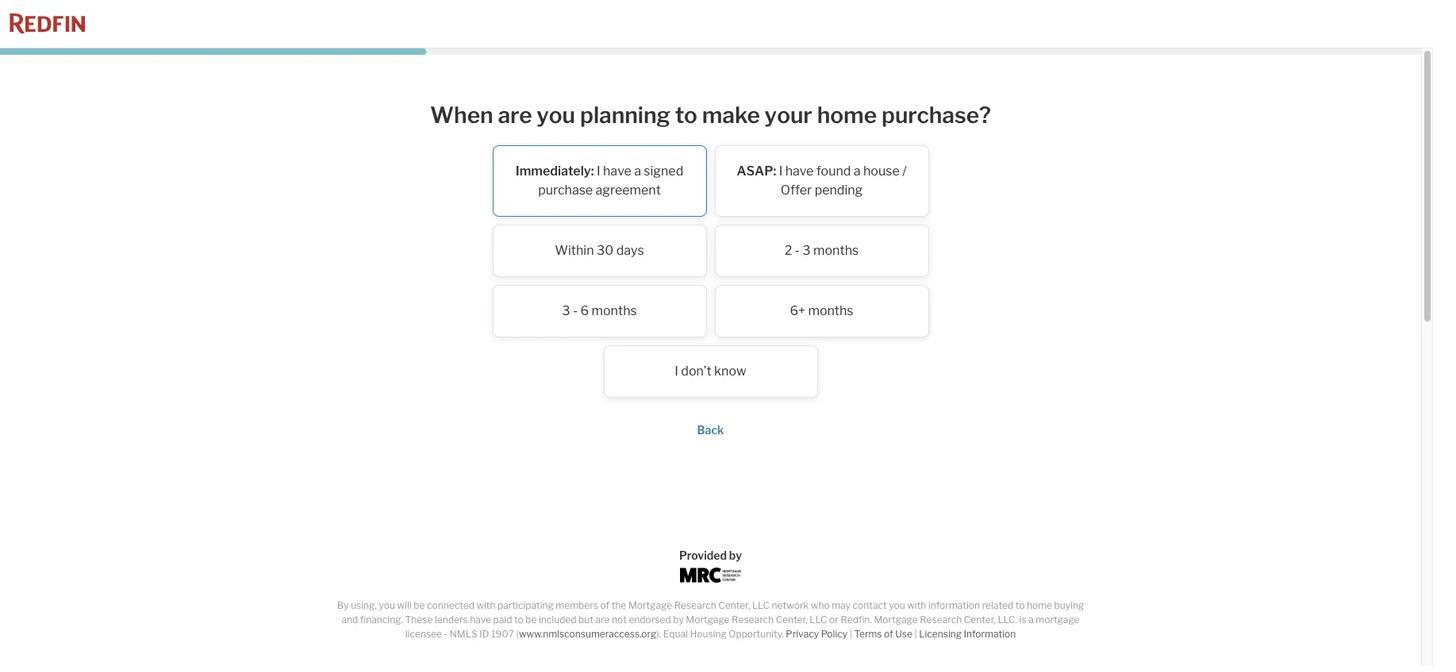 Task type: locate. For each thing, give the bounding box(es) containing it.
are right when
[[498, 102, 532, 129]]

back
[[697, 423, 724, 436]]

0 horizontal spatial with
[[477, 599, 496, 611]]

| right use
[[915, 628, 917, 640]]

3
[[803, 243, 811, 258], [562, 303, 570, 318]]

mortgage up use
[[874, 614, 918, 626]]

1 horizontal spatial |
[[915, 628, 917, 640]]

i left don't
[[675, 363, 679, 378]]

|
[[850, 628, 852, 640], [915, 628, 917, 640]]

a right the is
[[1029, 614, 1034, 626]]

0 horizontal spatial you
[[379, 599, 395, 611]]

-
[[795, 243, 800, 258], [573, 303, 578, 318], [444, 628, 448, 640]]

months right 6
[[592, 303, 637, 318]]

to
[[675, 102, 698, 129], [1016, 599, 1025, 611], [514, 614, 524, 626]]

1 horizontal spatial of
[[884, 628, 894, 640]]

with up use
[[908, 599, 927, 611]]

a inside i have a signed purchase agreement
[[634, 163, 641, 178]]

privacy
[[786, 628, 819, 640]]

0 horizontal spatial are
[[498, 102, 532, 129]]

of left the
[[601, 599, 610, 611]]

0 horizontal spatial mortgage
[[629, 599, 673, 611]]

).
[[657, 628, 662, 640]]

of for members
[[601, 599, 610, 611]]

0 vertical spatial to
[[675, 102, 698, 129]]

1 horizontal spatial i
[[675, 363, 679, 378]]

0 horizontal spatial |
[[850, 628, 852, 640]]

to up the is
[[1016, 599, 1025, 611]]

a right found
[[854, 163, 861, 178]]

information
[[929, 599, 980, 611]]

paid
[[493, 614, 512, 626]]

make
[[702, 102, 760, 129]]

- for 2
[[795, 243, 800, 258]]

have
[[603, 163, 632, 178], [786, 163, 814, 178], [470, 614, 491, 626]]

licensee
[[405, 628, 442, 640]]

0 vertical spatial llc
[[752, 599, 770, 611]]

1 horizontal spatial mortgage
[[686, 614, 730, 626]]

within 30 days
[[555, 243, 644, 258]]

1 vertical spatial by
[[673, 614, 684, 626]]

0 vertical spatial are
[[498, 102, 532, 129]]

center,
[[719, 599, 750, 611], [776, 614, 808, 626], [964, 614, 996, 626]]

3 left 6
[[562, 303, 570, 318]]

2 vertical spatial to
[[514, 614, 524, 626]]

- for 3
[[573, 303, 578, 318]]

0 horizontal spatial llc
[[752, 599, 770, 611]]

not
[[612, 614, 627, 626]]

financing.
[[360, 614, 403, 626]]

1 vertical spatial be
[[526, 614, 537, 626]]

policy
[[821, 628, 848, 640]]

center, up opportunity.
[[719, 599, 750, 611]]

nmls
[[450, 628, 478, 640]]

have up id
[[470, 614, 491, 626]]

center, up 'information'
[[964, 614, 996, 626]]

2 horizontal spatial a
[[1029, 614, 1034, 626]]

www.nmlsconsumeraccess.org
[[519, 628, 657, 640]]

1 horizontal spatial with
[[908, 599, 927, 611]]

and
[[342, 614, 358, 626]]

provided by
[[679, 549, 742, 562]]

- right '2'
[[795, 243, 800, 258]]

0 vertical spatial -
[[795, 243, 800, 258]]

2
[[785, 243, 793, 258]]

www.nmlsconsumeraccess.org link
[[519, 628, 657, 640]]

know
[[715, 363, 747, 378]]

related
[[983, 599, 1014, 611]]

of left use
[[884, 628, 894, 640]]

1 vertical spatial are
[[596, 614, 610, 626]]

2 horizontal spatial mortgage
[[874, 614, 918, 626]]

0 horizontal spatial by
[[673, 614, 684, 626]]

llc up opportunity.
[[752, 599, 770, 611]]

0 vertical spatial of
[[601, 599, 610, 611]]

i
[[597, 163, 601, 178], [779, 163, 783, 178], [675, 363, 679, 378]]

llc up privacy policy link
[[810, 614, 828, 626]]

or
[[830, 614, 839, 626]]

by
[[729, 549, 742, 562], [673, 614, 684, 626]]

i right asap:
[[779, 163, 783, 178]]

1907
[[491, 628, 514, 640]]

- left 6
[[573, 303, 578, 318]]

1 horizontal spatial 3
[[803, 243, 811, 258]]

be
[[414, 599, 425, 611], [526, 614, 537, 626]]

1 vertical spatial -
[[573, 303, 578, 318]]

0 horizontal spatial of
[[601, 599, 610, 611]]

be up these
[[414, 599, 425, 611]]

/
[[903, 163, 907, 178]]

llc
[[752, 599, 770, 611], [810, 614, 828, 626]]

licensing information link
[[919, 628, 1016, 640]]

1 with from the left
[[477, 599, 496, 611]]

- down lenders
[[444, 628, 448, 640]]

by using, you will be connected with participating members of the mortgage research center, llc network who may contact you with information related to home buying and financing. these lenders have paid to be included but are not endorsed by mortgage research center, llc or redfin. mortgage research center, llc. is a mortgage licensee - nmls id 1907 (
[[337, 599, 1085, 640]]

months right '2'
[[814, 243, 859, 258]]

0 vertical spatial be
[[414, 599, 425, 611]]

members
[[556, 599, 599, 611]]

you
[[537, 102, 576, 129], [379, 599, 395, 611], [889, 599, 906, 611]]

i inside asap: i have found a house / offer pending
[[779, 163, 783, 178]]

0 horizontal spatial i
[[597, 163, 601, 178]]

2 vertical spatial -
[[444, 628, 448, 640]]

i inside i have a signed purchase agreement
[[597, 163, 601, 178]]

house
[[864, 163, 900, 178]]

3 right '2'
[[803, 243, 811, 258]]

housing
[[690, 628, 727, 640]]

a up agreement
[[634, 163, 641, 178]]

to up (
[[514, 614, 524, 626]]

have inside by using, you will be connected with participating members of the mortgage research center, llc network who may contact you with information related to home buying and financing. these lenders have paid to be included but are not endorsed by mortgage research center, llc or redfin. mortgage research center, llc. is a mortgage licensee - nmls id 1907 (
[[470, 614, 491, 626]]

2 horizontal spatial to
[[1016, 599, 1025, 611]]

have up offer
[[786, 163, 814, 178]]

licensing
[[919, 628, 962, 640]]

i up agreement
[[597, 163, 601, 178]]

1 horizontal spatial are
[[596, 614, 610, 626]]

i for a
[[597, 163, 601, 178]]

1 vertical spatial of
[[884, 628, 894, 640]]

2 horizontal spatial i
[[779, 163, 783, 178]]

mortgage up endorsed
[[629, 599, 673, 611]]

be down participating
[[526, 614, 537, 626]]

you up financing.
[[379, 599, 395, 611]]

connected
[[427, 599, 475, 611]]

have inside asap: i have found a house / offer pending
[[786, 163, 814, 178]]

i don't know
[[675, 363, 747, 378]]

when
[[430, 102, 493, 129]]

mortgage
[[629, 599, 673, 611], [686, 614, 730, 626], [874, 614, 918, 626]]

you right contact
[[889, 599, 906, 611]]

you up immediately:
[[537, 102, 576, 129]]

research up licensing
[[920, 614, 962, 626]]

2 horizontal spatial research
[[920, 614, 962, 626]]

planning
[[580, 102, 671, 129]]

you for using,
[[379, 599, 395, 611]]

you for are
[[537, 102, 576, 129]]

research up opportunity.
[[732, 614, 774, 626]]

with up paid
[[477, 599, 496, 611]]

center, down network
[[776, 614, 808, 626]]

30
[[597, 243, 614, 258]]

months right 6+
[[808, 303, 854, 318]]

1 horizontal spatial a
[[854, 163, 861, 178]]

contact
[[853, 599, 887, 611]]

1 vertical spatial llc
[[810, 614, 828, 626]]

the
[[612, 599, 627, 611]]

1 horizontal spatial have
[[603, 163, 632, 178]]

0 horizontal spatial to
[[514, 614, 524, 626]]

using,
[[351, 599, 377, 611]]

1 horizontal spatial be
[[526, 614, 537, 626]]

asap: i have found a house / offer pending
[[737, 163, 907, 197]]

have up agreement
[[603, 163, 632, 178]]

when are you planning to make your home purchase? option group
[[393, 145, 1028, 405]]

1 horizontal spatial center,
[[776, 614, 808, 626]]

of
[[601, 599, 610, 611], [884, 628, 894, 640]]

of inside by using, you will be connected with participating members of the mortgage research center, llc network who may contact you with information related to home buying and financing. these lenders have paid to be included but are not endorsed by mortgage research center, llc or redfin. mortgage research center, llc. is a mortgage licensee - nmls id 1907 (
[[601, 599, 610, 611]]

redfin.
[[841, 614, 872, 626]]

2 with from the left
[[908, 599, 927, 611]]

2 | from the left
[[915, 628, 917, 640]]

2 horizontal spatial -
[[795, 243, 800, 258]]

0 horizontal spatial be
[[414, 599, 425, 611]]

equal
[[664, 628, 688, 640]]

0 horizontal spatial research
[[675, 599, 717, 611]]

by up mortgage research center image
[[729, 549, 742, 562]]

id
[[480, 628, 489, 640]]

within
[[555, 243, 594, 258]]

1 horizontal spatial by
[[729, 549, 742, 562]]

are left not
[[596, 614, 610, 626]]

asap:
[[737, 163, 777, 178]]

with
[[477, 599, 496, 611], [908, 599, 927, 611]]

by up equal
[[673, 614, 684, 626]]

lenders
[[435, 614, 468, 626]]

a
[[634, 163, 641, 178], [854, 163, 861, 178], [1029, 614, 1034, 626]]

1 horizontal spatial -
[[573, 303, 578, 318]]

6
[[581, 303, 589, 318]]

6+ months
[[790, 303, 854, 318]]

months
[[814, 243, 859, 258], [592, 303, 637, 318], [808, 303, 854, 318]]

mortgage research center image
[[680, 568, 742, 583]]

2 horizontal spatial have
[[786, 163, 814, 178]]

llc.
[[998, 614, 1018, 626]]

1 horizontal spatial you
[[537, 102, 576, 129]]

pending
[[815, 182, 863, 197]]

0 horizontal spatial 3
[[562, 303, 570, 318]]

research up housing
[[675, 599, 717, 611]]

mortgage up housing
[[686, 614, 730, 626]]

0 horizontal spatial a
[[634, 163, 641, 178]]

0 horizontal spatial have
[[470, 614, 491, 626]]

| down redfin.
[[850, 628, 852, 640]]

research
[[675, 599, 717, 611], [732, 614, 774, 626], [920, 614, 962, 626]]

don't
[[681, 363, 712, 378]]

to left make
[[675, 102, 698, 129]]

0 horizontal spatial -
[[444, 628, 448, 640]]



Task type: vqa. For each thing, say whether or not it's contained in the screenshot.
know
yes



Task type: describe. For each thing, give the bounding box(es) containing it.
buying
[[1055, 599, 1085, 611]]

who
[[811, 599, 830, 611]]

back button
[[697, 423, 724, 436]]

but
[[579, 614, 594, 626]]

use
[[896, 628, 913, 640]]

2 - 3 months
[[785, 243, 859, 258]]

www.nmlsconsumeraccess.org ). equal housing opportunity. privacy policy | terms of use | licensing information
[[519, 628, 1016, 640]]

6+
[[790, 303, 806, 318]]

days
[[617, 243, 644, 258]]

i have a signed purchase agreement
[[538, 163, 684, 197]]

participating
[[498, 599, 554, 611]]

a inside asap: i have found a house / offer pending
[[854, 163, 861, 178]]

offer
[[781, 182, 812, 197]]

1 | from the left
[[850, 628, 852, 640]]

network
[[772, 599, 809, 611]]

privacy policy link
[[786, 628, 848, 640]]

purchase
[[538, 182, 593, 197]]

months for 2 - 3 months
[[814, 243, 859, 258]]

found
[[817, 163, 851, 178]]

when are you planning to make your home purchase?
[[430, 102, 991, 129]]

home purchase?
[[817, 102, 991, 129]]

2 horizontal spatial you
[[889, 599, 906, 611]]

1 horizontal spatial research
[[732, 614, 774, 626]]

1 horizontal spatial to
[[675, 102, 698, 129]]

endorsed
[[629, 614, 671, 626]]

immediately:
[[516, 163, 594, 178]]

terms
[[855, 628, 882, 640]]

by
[[337, 599, 349, 611]]

of for terms
[[884, 628, 894, 640]]

are inside by using, you will be connected with participating members of the mortgage research center, llc network who may contact you with information related to home buying and financing. these lenders have paid to be included but are not endorsed by mortgage research center, llc or redfin. mortgage research center, llc. is a mortgage licensee - nmls id 1907 (
[[596, 614, 610, 626]]

these
[[405, 614, 433, 626]]

0 vertical spatial 3
[[803, 243, 811, 258]]

0 horizontal spatial center,
[[719, 599, 750, 611]]

terms of use link
[[855, 628, 913, 640]]

a inside by using, you will be connected with participating members of the mortgage research center, llc network who may contact you with information related to home buying and financing. these lenders have paid to be included but are not endorsed by mortgage research center, llc or redfin. mortgage research center, llc. is a mortgage licensee - nmls id 1907 (
[[1029, 614, 1034, 626]]

have inside i have a signed purchase agreement
[[603, 163, 632, 178]]

signed
[[644, 163, 684, 178]]

included
[[539, 614, 577, 626]]

agreement
[[596, 182, 661, 197]]

1 vertical spatial to
[[1016, 599, 1025, 611]]

3 - 6 months
[[562, 303, 637, 318]]

will
[[397, 599, 412, 611]]

mortgage
[[1036, 614, 1080, 626]]

0 vertical spatial by
[[729, 549, 742, 562]]

your
[[765, 102, 813, 129]]

provided
[[679, 549, 727, 562]]

(
[[516, 628, 519, 640]]

- inside by using, you will be connected with participating members of the mortgage research center, llc network who may contact you with information related to home buying and financing. these lenders have paid to be included but are not endorsed by mortgage research center, llc or redfin. mortgage research center, llc. is a mortgage licensee - nmls id 1907 (
[[444, 628, 448, 640]]

opportunity.
[[729, 628, 784, 640]]

by inside by using, you will be connected with participating members of the mortgage research center, llc network who may contact you with information related to home buying and financing. these lenders have paid to be included but are not endorsed by mortgage research center, llc or redfin. mortgage research center, llc. is a mortgage licensee - nmls id 1907 (
[[673, 614, 684, 626]]

months for 3 - 6 months
[[592, 303, 637, 318]]

2 horizontal spatial center,
[[964, 614, 996, 626]]

1 horizontal spatial llc
[[810, 614, 828, 626]]

may
[[832, 599, 851, 611]]

is
[[1020, 614, 1027, 626]]

1 vertical spatial 3
[[562, 303, 570, 318]]

i for know
[[675, 363, 679, 378]]

information
[[964, 628, 1016, 640]]

home
[[1027, 599, 1053, 611]]



